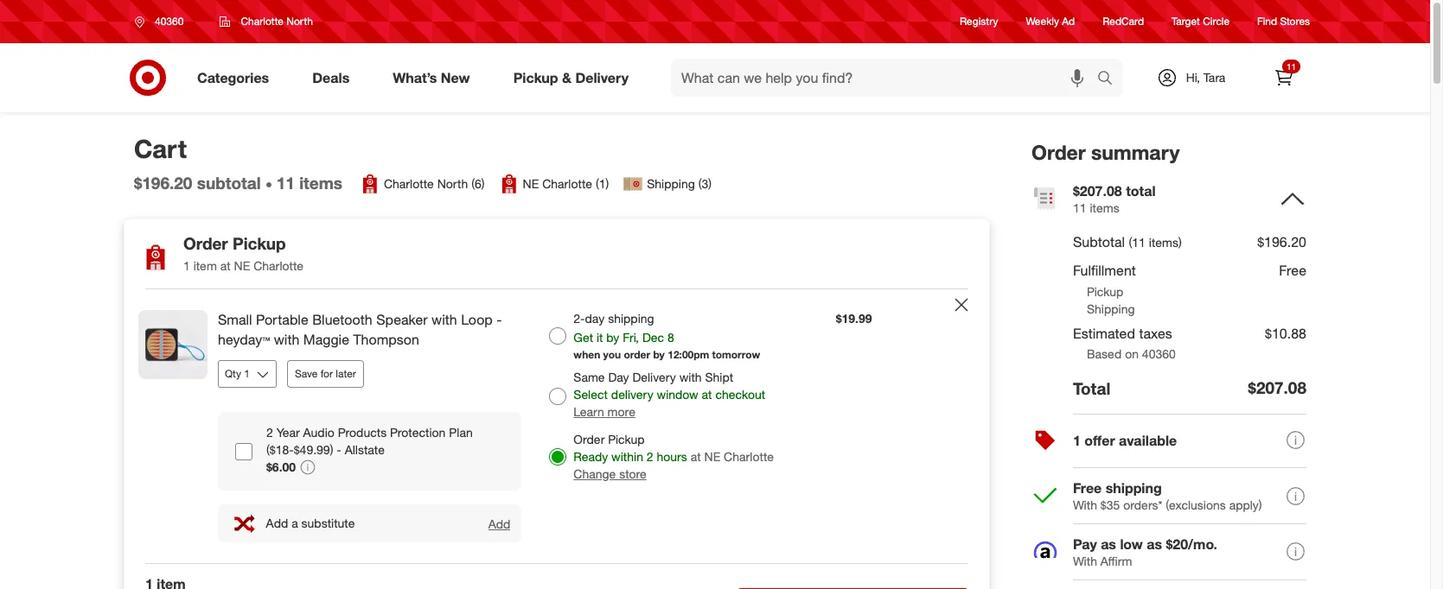 Task type: vqa. For each thing, say whether or not it's contained in the screenshot.
$6.59
no



Task type: locate. For each thing, give the bounding box(es) containing it.
$207.08
[[1073, 182, 1123, 200], [1249, 378, 1307, 398]]

1 left offer
[[1073, 433, 1081, 450]]

as up affirm on the right of page
[[1101, 536, 1117, 553]]

shipping left (3)
[[647, 177, 695, 191]]

1 vertical spatial $196.20
[[1258, 234, 1307, 251]]

0 horizontal spatial delivery
[[576, 69, 629, 86]]

pickup inside order pickup 1 item at ne charlotte
[[233, 234, 286, 254]]

1 horizontal spatial -
[[497, 311, 502, 329]]

learn more button
[[574, 404, 636, 421]]

registry
[[960, 15, 999, 28]]

2 inside 2 year audio products protection plan ($18-$49.99) - allstate
[[266, 425, 273, 440]]

$19.99
[[836, 311, 872, 326]]

search button
[[1090, 59, 1131, 100]]

0 vertical spatial by
[[607, 331, 620, 345]]

1
[[183, 259, 190, 273], [1073, 433, 1081, 450]]

delivery
[[611, 388, 654, 402]]

1 horizontal spatial items
[[1090, 200, 1120, 215]]

0 vertical spatial ne
[[523, 177, 539, 191]]

delivery inside "link"
[[576, 69, 629, 86]]

1 horizontal spatial with
[[432, 311, 457, 329]]

shipping up estimated
[[1087, 302, 1135, 316]]

0 vertical spatial delivery
[[576, 69, 629, 86]]

1 vertical spatial shipping
[[1106, 480, 1162, 497]]

heyday™
[[218, 331, 270, 349]]

1 horizontal spatial order
[[574, 433, 605, 447]]

(exclusions
[[1166, 498, 1226, 513]]

2 vertical spatial 11
[[1073, 200, 1087, 215]]

0 vertical spatial 2
[[266, 425, 273, 440]]

2 left year
[[266, 425, 273, 440]]

target circle
[[1172, 15, 1230, 28]]

north
[[287, 15, 313, 28], [437, 177, 468, 191]]

at right hours
[[691, 450, 701, 465]]

delivery up "delivery"
[[633, 370, 676, 385]]

weekly ad link
[[1026, 14, 1075, 29]]

2 vertical spatial at
[[691, 450, 701, 465]]

order
[[1032, 140, 1086, 164], [183, 234, 228, 254], [574, 433, 605, 447]]

None radio
[[550, 328, 567, 345], [550, 388, 567, 406], [550, 328, 567, 345], [550, 388, 567, 406]]

by
[[607, 331, 620, 345], [653, 349, 665, 362]]

at down shipt
[[702, 388, 712, 402]]

loop
[[461, 311, 493, 329]]

1 horizontal spatial 40360
[[1142, 347, 1176, 362]]

pickup down subtotal
[[233, 234, 286, 254]]

charlotte north
[[241, 15, 313, 28]]

cart
[[134, 133, 187, 164]]

0 horizontal spatial free
[[1073, 480, 1102, 497]]

$207.08 down $10.88
[[1249, 378, 1307, 398]]

1 vertical spatial with
[[274, 331, 300, 349]]

2 horizontal spatial at
[[702, 388, 712, 402]]

0 horizontal spatial as
[[1101, 536, 1117, 553]]

0 vertical spatial -
[[497, 311, 502, 329]]

1 add from the left
[[266, 516, 288, 531]]

1 vertical spatial by
[[653, 349, 665, 362]]

find stores link
[[1258, 14, 1310, 29]]

shipping
[[608, 311, 654, 326], [1106, 480, 1162, 497]]

0 horizontal spatial 1
[[183, 259, 190, 273]]

40360 inside dropdown button
[[155, 15, 184, 28]]

1 horizontal spatial free
[[1280, 262, 1307, 279]]

bluetooth
[[312, 311, 373, 329]]

pickup inside pickup shipping
[[1087, 284, 1124, 299]]

free for free
[[1280, 262, 1307, 279]]

delivery
[[576, 69, 629, 86], [633, 370, 676, 385]]

as right low on the bottom right of page
[[1147, 536, 1163, 553]]

0 vertical spatial 11
[[1287, 61, 1297, 72]]

1 vertical spatial free
[[1073, 480, 1102, 497]]

2 vertical spatial ne
[[704, 450, 721, 465]]

1 vertical spatial 2
[[647, 450, 654, 465]]

- right $49.99)
[[337, 443, 341, 457]]

0 horizontal spatial items
[[299, 173, 342, 193]]

0 horizontal spatial 40360
[[155, 15, 184, 28]]

1 horizontal spatial add
[[488, 517, 511, 532]]

2 vertical spatial with
[[680, 370, 702, 385]]

hours
[[657, 450, 687, 465]]

1 vertical spatial $207.08
[[1249, 378, 1307, 398]]

by right it
[[607, 331, 620, 345]]

with
[[1073, 498, 1098, 513], [1073, 554, 1098, 569]]

0 horizontal spatial shipping
[[647, 177, 695, 191]]

pickup & delivery
[[513, 69, 629, 86]]

for
[[321, 367, 333, 380]]

ne right hours
[[704, 450, 721, 465]]

what's new
[[393, 69, 470, 86]]

1 offer available
[[1073, 433, 1177, 450]]

0 vertical spatial north
[[287, 15, 313, 28]]

with inside the 'free shipping with $35 orders* (exclusions apply)'
[[1073, 498, 1098, 513]]

1 vertical spatial delivery
[[633, 370, 676, 385]]

charlotte up 'portable' on the bottom of page
[[254, 259, 304, 273]]

add for add a substitute
[[266, 516, 288, 531]]

1 vertical spatial order
[[183, 234, 228, 254]]

0 vertical spatial at
[[220, 259, 231, 273]]

affirm image
[[1032, 539, 1060, 567]]

pickup down fulfillment
[[1087, 284, 1124, 299]]

pickup left &
[[513, 69, 558, 86]]

2 horizontal spatial with
[[680, 370, 702, 385]]

11 right subtotal
[[277, 173, 295, 193]]

2 left hours
[[647, 450, 654, 465]]

order inside order pickup ready within 2 hours at ne charlotte change store
[[574, 433, 605, 447]]

affirm image
[[1034, 542, 1057, 559]]

at inside order pickup ready within 2 hours at ne charlotte change store
[[691, 450, 701, 465]]

0 vertical spatial 1
[[183, 259, 190, 273]]

order inside order pickup 1 item at ne charlotte
[[183, 234, 228, 254]]

order up item
[[183, 234, 228, 254]]

categories link
[[183, 59, 291, 97]]

2 add from the left
[[488, 517, 511, 532]]

0 horizontal spatial $207.08
[[1073, 182, 1123, 200]]

1 horizontal spatial 11
[[1073, 200, 1087, 215]]

window
[[657, 388, 699, 402]]

0 horizontal spatial ne
[[234, 259, 250, 273]]

north left (6)
[[437, 177, 468, 191]]

shipping
[[647, 177, 695, 191], [1087, 302, 1135, 316]]

11 for 11 items
[[277, 173, 295, 193]]

as
[[1101, 536, 1117, 553], [1147, 536, 1163, 553]]

add inside add button
[[488, 517, 511, 532]]

1 horizontal spatial $196.20
[[1258, 234, 1307, 251]]

2 inside order pickup ready within 2 hours at ne charlotte change store
[[647, 450, 654, 465]]

shipping up fri, at the left of page
[[608, 311, 654, 326]]

charlotte down checkout
[[724, 450, 774, 465]]

year
[[277, 425, 300, 440]]

0 vertical spatial $207.08
[[1073, 182, 1123, 200]]

taxes
[[1140, 325, 1173, 342]]

with down the pay
[[1073, 554, 1098, 569]]

ne right (6)
[[523, 177, 539, 191]]

0 horizontal spatial shipping
[[608, 311, 654, 326]]

free up $35
[[1073, 480, 1102, 497]]

2 horizontal spatial order
[[1032, 140, 1086, 164]]

1 horizontal spatial north
[[437, 177, 468, 191]]

($18-
[[266, 443, 294, 457]]

order up ready
[[574, 433, 605, 447]]

$207.08 for $207.08 total 11 items
[[1073, 182, 1123, 200]]

&
[[562, 69, 572, 86]]

0 vertical spatial shipping
[[647, 177, 695, 191]]

products
[[338, 425, 387, 440]]

1 horizontal spatial 2
[[647, 450, 654, 465]]

free inside the 'free shipping with $35 orders* (exclusions apply)'
[[1073, 480, 1102, 497]]

0 horizontal spatial -
[[337, 443, 341, 457]]

0 vertical spatial 40360
[[155, 15, 184, 28]]

11
[[1287, 61, 1297, 72], [277, 173, 295, 193], [1073, 200, 1087, 215]]

get
[[574, 331, 593, 345]]

(6)
[[472, 177, 485, 191]]

categories
[[197, 69, 269, 86]]

1 horizontal spatial $207.08
[[1249, 378, 1307, 398]]

1 vertical spatial 11
[[277, 173, 295, 193]]

at right item
[[220, 259, 231, 273]]

1 with from the top
[[1073, 498, 1098, 513]]

0 horizontal spatial add
[[266, 516, 288, 531]]

0 vertical spatial shipping
[[608, 311, 654, 326]]

11 for 11
[[1287, 61, 1297, 72]]

0 horizontal spatial $196.20
[[134, 173, 192, 193]]

order up $207.08 total 11 items
[[1032, 140, 1086, 164]]

delivery inside same day delivery with shipt select delivery window at checkout learn more
[[633, 370, 676, 385]]

1 inside 1 offer available button
[[1073, 433, 1081, 450]]

at inside same day delivery with shipt select delivery window at checkout learn more
[[702, 388, 712, 402]]

1 horizontal spatial shipping
[[1087, 302, 1135, 316]]

2 horizontal spatial ne
[[704, 450, 721, 465]]

ready
[[574, 450, 608, 465]]

1 horizontal spatial by
[[653, 349, 665, 362]]

free shipping with $35 orders* (exclusions apply)
[[1073, 480, 1263, 513]]

charlotte up categories link
[[241, 15, 284, 28]]

list
[[360, 174, 712, 195]]

2 with from the top
[[1073, 554, 1098, 569]]

subtotal (11 items)
[[1073, 234, 1182, 251]]

1 vertical spatial at
[[702, 388, 712, 402]]

with down 'portable' on the bottom of page
[[274, 331, 300, 349]]

0 horizontal spatial by
[[607, 331, 620, 345]]

- right loop
[[497, 311, 502, 329]]

$10.88
[[1266, 325, 1307, 342]]

offer
[[1085, 433, 1116, 450]]

within
[[612, 450, 643, 465]]

0 vertical spatial order
[[1032, 140, 1086, 164]]

summary
[[1092, 140, 1180, 164]]

with up window at the bottom left of page
[[680, 370, 702, 385]]

find stores
[[1258, 15, 1310, 28]]

with left $35
[[1073, 498, 1098, 513]]

pickup up within
[[608, 433, 645, 447]]

0 vertical spatial $196.20
[[134, 173, 192, 193]]

11 down stores
[[1287, 61, 1297, 72]]

you
[[603, 349, 621, 362]]

north inside dropdown button
[[287, 15, 313, 28]]

day
[[585, 311, 605, 326]]

0 horizontal spatial with
[[274, 331, 300, 349]]

What can we help you find? suggestions appear below search field
[[671, 59, 1102, 97]]

charlotte north (6)
[[384, 177, 485, 191]]

free for free shipping with $35 orders* (exclusions apply)
[[1073, 480, 1102, 497]]

1 left item
[[183, 259, 190, 273]]

1 vertical spatial 40360
[[1142, 347, 1176, 362]]

shipt
[[705, 370, 734, 385]]

same
[[574, 370, 605, 385]]

Service plan for Small Portable Bluetooth Speaker with Loop - heyday™ with Maggie Thompson checkbox
[[235, 444, 253, 461]]

1 vertical spatial items
[[1090, 200, 1120, 215]]

add
[[266, 516, 288, 531], [488, 517, 511, 532]]

new
[[441, 69, 470, 86]]

0 horizontal spatial north
[[287, 15, 313, 28]]

0 horizontal spatial 11
[[277, 173, 295, 193]]

save for later
[[295, 367, 356, 380]]

save for later button
[[287, 361, 364, 388]]

11 items
[[277, 173, 342, 193]]

$207.08 inside $207.08 total 11 items
[[1073, 182, 1123, 200]]

0 horizontal spatial order
[[183, 234, 228, 254]]

with inside same day delivery with shipt select delivery window at checkout learn more
[[680, 370, 702, 385]]

2 as from the left
[[1147, 536, 1163, 553]]

delivery right &
[[576, 69, 629, 86]]

select
[[574, 388, 608, 402]]

1 vertical spatial ne
[[234, 259, 250, 273]]

subtotal
[[1073, 234, 1125, 251]]

shipping up orders*
[[1106, 480, 1162, 497]]

with left loop
[[432, 311, 457, 329]]

ne inside order pickup 1 item at ne charlotte
[[234, 259, 250, 273]]

north up deals
[[287, 15, 313, 28]]

0 horizontal spatial at
[[220, 259, 231, 273]]

at
[[220, 259, 231, 273], [702, 388, 712, 402], [691, 450, 701, 465]]

2 horizontal spatial 11
[[1287, 61, 1297, 72]]

1 horizontal spatial as
[[1147, 536, 1163, 553]]

40360 button
[[124, 6, 202, 37]]

(11
[[1129, 236, 1146, 250]]

1 horizontal spatial 1
[[1073, 433, 1081, 450]]

orders*
[[1124, 498, 1163, 513]]

11 up subtotal
[[1073, 200, 1087, 215]]

target circle link
[[1172, 14, 1230, 29]]

by down dec
[[653, 349, 665, 362]]

1 vertical spatial shipping
[[1087, 302, 1135, 316]]

1 vertical spatial -
[[337, 443, 341, 457]]

north for charlotte north
[[287, 15, 313, 28]]

$196.20
[[134, 173, 192, 193], [1258, 234, 1307, 251]]

2 vertical spatial order
[[574, 433, 605, 447]]

a
[[292, 516, 298, 531]]

1 horizontal spatial delivery
[[633, 370, 676, 385]]

0 vertical spatial with
[[1073, 498, 1098, 513]]

small portable bluetooth speaker with loop - heyday™ with maggie thompson
[[218, 311, 502, 349]]

pickup inside order pickup ready within 2 hours at ne charlotte change store
[[608, 433, 645, 447]]

1 horizontal spatial shipping
[[1106, 480, 1162, 497]]

1 horizontal spatial at
[[691, 450, 701, 465]]

ne right item
[[234, 259, 250, 273]]

1 vertical spatial 1
[[1073, 433, 1081, 450]]

free up $10.88
[[1280, 262, 1307, 279]]

items inside $207.08 total 11 items
[[1090, 200, 1120, 215]]

1 vertical spatial with
[[1073, 554, 1098, 569]]

items)
[[1149, 236, 1182, 250]]

$207.08 down order summary
[[1073, 182, 1123, 200]]

with
[[432, 311, 457, 329], [274, 331, 300, 349], [680, 370, 702, 385]]

0 horizontal spatial 2
[[266, 425, 273, 440]]

1 vertical spatial north
[[437, 177, 468, 191]]

0 vertical spatial free
[[1280, 262, 1307, 279]]



Task type: describe. For each thing, give the bounding box(es) containing it.
subtotal
[[197, 173, 261, 193]]

12:00pm
[[668, 349, 709, 362]]

hi,
[[1186, 70, 1200, 85]]

checkout
[[716, 388, 766, 402]]

speaker
[[376, 311, 428, 329]]

dec
[[643, 331, 664, 345]]

deals link
[[298, 59, 371, 97]]

$196.20 for $196.20 subtotal
[[134, 173, 192, 193]]

portable
[[256, 311, 309, 329]]

north for charlotte north (6)
[[437, 177, 468, 191]]

Store pickup radio
[[550, 449, 567, 466]]

1 offer available button
[[1032, 414, 1307, 469]]

delivery for day
[[633, 370, 676, 385]]

based
[[1087, 347, 1122, 362]]

allstate
[[345, 443, 385, 457]]

1 as from the left
[[1101, 536, 1117, 553]]

charlotte left (6)
[[384, 177, 434, 191]]

weekly
[[1026, 15, 1060, 28]]

fulfillment
[[1073, 262, 1136, 279]]

$196.20 subtotal
[[134, 173, 261, 193]]

with inside pay as low as $20/mo. with affirm
[[1073, 554, 1098, 569]]

order for order summary
[[1032, 140, 1086, 164]]

when
[[574, 349, 601, 362]]

save
[[295, 367, 318, 380]]

estimated taxes
[[1073, 325, 1173, 342]]

(1)
[[596, 177, 609, 191]]

shipping inside the 'free shipping with $35 orders* (exclusions apply)'
[[1106, 480, 1162, 497]]

learn
[[574, 405, 604, 420]]

pickup inside "link"
[[513, 69, 558, 86]]

item
[[193, 259, 217, 273]]

deals
[[312, 69, 350, 86]]

maggie
[[303, 331, 349, 349]]

charlotte north button
[[209, 6, 324, 37]]

cart item ready to fulfill group
[[125, 290, 990, 564]]

estimated
[[1073, 325, 1136, 342]]

add button
[[488, 516, 511, 532]]

order
[[624, 349, 651, 362]]

11 link
[[1265, 59, 1304, 97]]

(3)
[[699, 177, 712, 191]]

pickup shipping
[[1087, 284, 1135, 316]]

protection
[[390, 425, 446, 440]]

what's
[[393, 69, 437, 86]]

- inside 2 year audio products protection plan ($18-$49.99) - allstate
[[337, 443, 341, 457]]

$207.08 total 11 items
[[1073, 182, 1156, 215]]

charlotte inside order pickup 1 item at ne charlotte
[[254, 259, 304, 273]]

0 vertical spatial with
[[432, 311, 457, 329]]

audio
[[303, 425, 335, 440]]

$35
[[1101, 498, 1120, 513]]

on
[[1125, 347, 1139, 362]]

ad
[[1062, 15, 1075, 28]]

small
[[218, 311, 252, 329]]

target
[[1172, 15, 1200, 28]]

apply)
[[1230, 498, 1263, 513]]

order for order pickup ready within 2 hours at ne charlotte change store
[[574, 433, 605, 447]]

store
[[619, 467, 647, 482]]

11 inside $207.08 total 11 items
[[1073, 200, 1087, 215]]

available
[[1119, 433, 1177, 450]]

1 horizontal spatial ne
[[523, 177, 539, 191]]

$207.08 for $207.08
[[1249, 378, 1307, 398]]

2 year audio products protection plan ($18-$49.99) - allstate
[[266, 425, 473, 457]]

tara
[[1204, 70, 1226, 85]]

$196.20 for $196.20
[[1258, 234, 1307, 251]]

1 inside order pickup 1 item at ne charlotte
[[183, 259, 190, 273]]

charlotte left (1)
[[542, 177, 593, 191]]

order summary
[[1032, 140, 1180, 164]]

redcard
[[1103, 15, 1144, 28]]

small portable bluetooth speaker with loop - heyday™ with maggie thompson link
[[218, 311, 522, 350]]

tomorrow
[[712, 349, 760, 362]]

2-
[[574, 311, 585, 326]]

at inside order pickup 1 item at ne charlotte
[[220, 259, 231, 273]]

- inside small portable bluetooth speaker with loop - heyday™ with maggie thompson
[[497, 311, 502, 329]]

order pickup ready within 2 hours at ne charlotte change store
[[574, 433, 774, 482]]

circle
[[1203, 15, 1230, 28]]

add a substitute
[[266, 516, 355, 531]]

more
[[608, 405, 636, 420]]

0 vertical spatial items
[[299, 173, 342, 193]]

stores
[[1281, 15, 1310, 28]]

search
[[1090, 71, 1131, 88]]

small portable bluetooth speaker with loop - heyday&#8482; with maggie thompson image
[[138, 311, 208, 380]]

total
[[1126, 182, 1156, 200]]

registry link
[[960, 14, 999, 29]]

$49.99)
[[294, 443, 333, 457]]

add for add
[[488, 517, 511, 532]]

day
[[608, 370, 629, 385]]

thompson
[[353, 331, 419, 349]]

delivery for &
[[576, 69, 629, 86]]

total
[[1073, 379, 1111, 398]]

affirm
[[1101, 554, 1133, 569]]

8
[[668, 331, 674, 345]]

find
[[1258, 15, 1278, 28]]

substitute
[[301, 516, 355, 531]]

charlotte inside dropdown button
[[241, 15, 284, 28]]

redcard link
[[1103, 14, 1144, 29]]

ne charlotte (1)
[[523, 177, 609, 191]]

hi, tara
[[1186, 70, 1226, 85]]

later
[[336, 367, 356, 380]]

shipping inside 2-day shipping get it by fri, dec 8 when you order by 12:00pm tomorrow
[[608, 311, 654, 326]]

pickup & delivery link
[[499, 59, 650, 97]]

weekly ad
[[1026, 15, 1075, 28]]

ne inside order pickup ready within 2 hours at ne charlotte change store
[[704, 450, 721, 465]]

charlotte inside order pickup ready within 2 hours at ne charlotte change store
[[724, 450, 774, 465]]

same day delivery with shipt select delivery window at checkout learn more
[[574, 370, 766, 420]]

$20/mo.
[[1166, 536, 1218, 553]]

list containing charlotte north (6)
[[360, 174, 712, 195]]

order for order pickup 1 item at ne charlotte
[[183, 234, 228, 254]]

low
[[1120, 536, 1143, 553]]



